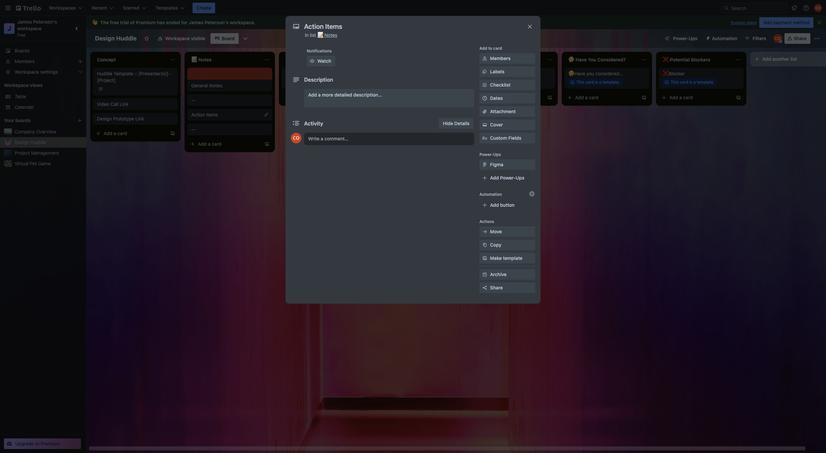 Task type: describe. For each thing, give the bounding box(es) containing it.
labels
[[490, 69, 505, 74]]

action
[[191, 112, 205, 118]]

of
[[130, 20, 135, 25]]

move
[[490, 229, 502, 235]]

copy link
[[480, 240, 535, 250]]

0 vertical spatial share button
[[785, 33, 811, 44]]

4 this from the left
[[671, 80, 679, 85]]

boards
[[15, 118, 31, 123]]

power-ups inside power-ups button
[[673, 36, 698, 41]]

customize views image
[[242, 35, 249, 42]]

[i
[[310, 71, 313, 76]]

sm image for copy
[[482, 242, 488, 248]]

1 -- link from the top
[[191, 97, 268, 104]]

virtual pet game
[[15, 161, 51, 166]]

a down design prototype link
[[114, 131, 116, 136]]

is for [i
[[312, 80, 315, 85]]

sm image for labels
[[482, 68, 488, 75]]

design for the "design huddle" link
[[15, 140, 29, 145]]

a down ❌blocker link
[[694, 80, 696, 85]]

add a card down design prototype link
[[104, 131, 127, 136]]

boards
[[15, 48, 30, 53]]

watch button
[[307, 56, 335, 66]]

considered...
[[596, 71, 624, 76]]

card down the ❌blocker
[[680, 80, 688, 85]]

game
[[38, 161, 51, 166]]

search image
[[724, 5, 729, 11]]

fields
[[509, 135, 522, 141]]

make template link
[[480, 253, 535, 264]]

share for bottommost share button
[[490, 285, 503, 291]]

[presenter(s)]
[[139, 71, 169, 76]]

a down the "🙋question [what about...?]" at the top right
[[505, 80, 507, 85]]

james inside the james peterson's workspace free
[[17, 19, 32, 25]]

huddle inside board name text field
[[116, 35, 137, 42]]

cover
[[490, 122, 503, 128]]

notes:
[[209, 83, 223, 88]]

custom fields button
[[480, 135, 535, 142]]

company
[[15, 129, 35, 135]]

add power-ups link
[[480, 173, 535, 183]]

a down the 🤔have you considered... at the top right of the page
[[599, 80, 602, 85]]

2 vertical spatial ups
[[516, 175, 525, 181]]

views
[[30, 82, 43, 88]]

add a card button down action items link
[[187, 139, 262, 149]]

card up labels at the right top of the page
[[494, 46, 502, 51]]

video
[[97, 101, 109, 107]]

a down items
[[208, 141, 211, 147]]

add a card down items
[[198, 141, 222, 147]]

table
[[15, 94, 26, 99]]

power-ups button
[[660, 33, 702, 44]]

👍positive [i really liked...] link
[[286, 70, 363, 77]]

add another list button
[[751, 52, 826, 66]]

to for card
[[489, 46, 493, 51]]

about...?]
[[515, 71, 536, 76]]

edit card image
[[264, 112, 269, 117]]

template
[[114, 71, 133, 76]]

your boards with 4 items element
[[4, 117, 67, 125]]

is for [what
[[501, 80, 504, 85]]

workspace for workspace visible
[[165, 36, 190, 41]]

1 vertical spatial design huddle
[[15, 140, 46, 145]]

notifications
[[307, 48, 332, 53]]

this for 🤔have
[[577, 80, 585, 85]]

method
[[793, 20, 810, 25]]

in
[[305, 32, 309, 38]]

1 vertical spatial ups
[[494, 152, 501, 157]]

add down design prototype link
[[104, 131, 112, 136]]

custom
[[490, 135, 507, 141]]

company overview link
[[15, 129, 82, 135]]

primary element
[[0, 0, 826, 16]]

create from template… image for 🙋question [what about...?]
[[547, 95, 553, 100]]

design huddle link
[[15, 139, 82, 146]]

sm image for automation
[[703, 33, 712, 43]]

hide details
[[443, 121, 470, 126]]

-- for second -- link from the top of the page
[[191, 127, 196, 132]]

general
[[191, 83, 208, 88]]

sm image for move
[[482, 229, 488, 235]]

archive link
[[480, 269, 535, 280]]

james peterson's workspace link
[[17, 19, 58, 31]]

[what
[[501, 71, 514, 76]]

create button
[[193, 3, 215, 13]]

design for design prototype link link
[[97, 116, 112, 122]]

peterson's inside banner
[[205, 20, 229, 25]]

Write a comment text field
[[304, 133, 474, 145]]

1 vertical spatial premium
[[41, 441, 60, 447]]

card down ❌blocker link
[[683, 95, 693, 100]]

activity
[[304, 121, 323, 127]]

👋 the free trial of premium has ended for james peterson's workspace .
[[92, 20, 256, 25]]

design inside board name text field
[[95, 35, 115, 42]]

add down the 👍positive
[[292, 95, 301, 100]]

template. for considered...
[[603, 80, 620, 85]]

template. for about...?]
[[508, 80, 526, 85]]

plans
[[747, 20, 757, 25]]

share for topmost share button
[[794, 36, 807, 41]]

add a card button for 🙋question [what about...?]
[[470, 92, 545, 103]]

free
[[17, 33, 26, 38]]

free
[[110, 20, 119, 25]]

add down figma
[[490, 175, 499, 181]]

- inside the huddle template :: [presenter(s)] - [project]
[[170, 71, 172, 76]]

add left another
[[763, 56, 771, 62]]

show menu image
[[814, 35, 821, 42]]

0 horizontal spatial members link
[[0, 56, 86, 67]]

❌blocker
[[663, 71, 685, 76]]

open information menu image
[[803, 5, 810, 11]]

calendar link
[[15, 104, 82, 111]]

members for the leftmost members link
[[15, 58, 35, 64]]

0 horizontal spatial automation
[[480, 192, 502, 197]]

list inside button
[[791, 56, 797, 62]]

another
[[773, 56, 790, 62]]

sm image for checklist
[[482, 82, 488, 88]]

general notes:
[[191, 83, 223, 88]]

j link
[[4, 23, 15, 34]]

cover link
[[480, 120, 535, 130]]

::
[[135, 71, 137, 76]]

actions
[[480, 219, 494, 224]]

automation inside automation button
[[712, 36, 738, 41]]

1 horizontal spatial power-
[[500, 175, 516, 181]]

upgrade to premium
[[15, 441, 60, 447]]

is for you
[[595, 80, 598, 85]]

🙋question [what about...?]
[[474, 71, 536, 76]]

sm image for make template
[[482, 255, 488, 262]]

add left dates
[[481, 95, 490, 100]]

custom fields
[[490, 135, 522, 141]]

add down action items
[[198, 141, 207, 147]]

1 vertical spatial christina overa (christinaovera) image
[[291, 133, 302, 144]]

add a card button for 🤔have you considered...
[[565, 92, 639, 103]]

workspace for workspace views
[[4, 82, 29, 88]]

sm image for figma
[[482, 161, 488, 168]]

detailed
[[335, 92, 352, 98]]

add a card button down design prototype link link
[[93, 128, 167, 139]]

your
[[4, 118, 14, 123]]

card down labels at the right top of the page
[[491, 80, 500, 85]]

add inside banner
[[764, 20, 772, 25]]

1 vertical spatial share button
[[480, 283, 535, 293]]

-- for second -- link from the bottom
[[191, 97, 196, 103]]

make
[[490, 255, 502, 261]]

🤔have you considered... link
[[569, 70, 646, 77]]

more
[[322, 92, 333, 98]]

huddle inside the huddle template :: [presenter(s)] - [project]
[[97, 71, 112, 76]]

0 vertical spatial list
[[310, 32, 316, 38]]

sm image for archive
[[482, 271, 488, 278]]

huddle inside the "design huddle" link
[[31, 140, 46, 145]]

hide
[[443, 121, 453, 126]]

add button button
[[480, 200, 535, 211]]

design prototype link link
[[97, 116, 174, 122]]

.
[[254, 20, 256, 25]]

0 horizontal spatial power-
[[480, 152, 494, 157]]

add a card for ❌blocker
[[670, 95, 693, 100]]

template. for really
[[320, 80, 337, 85]]

figma
[[490, 162, 504, 167]]

add board image
[[77, 118, 82, 123]]

banner containing 👋
[[86, 16, 826, 29]]



Task type: vqa. For each thing, say whether or not it's contained in the screenshot.
Product management
no



Task type: locate. For each thing, give the bounding box(es) containing it.
members
[[490, 55, 511, 61], [15, 58, 35, 64]]

design huddle inside board name text field
[[95, 35, 137, 42]]

1 horizontal spatial workspace
[[230, 20, 254, 25]]

1 horizontal spatial create from template… image
[[642, 95, 647, 100]]

liked...]
[[327, 71, 342, 76]]

a down description
[[302, 95, 305, 100]]

share button down method
[[785, 33, 811, 44]]

virtual
[[15, 161, 29, 166]]

watch
[[318, 58, 331, 64]]

-- link down action items link
[[191, 126, 268, 133]]

design huddle down free at the left of the page
[[95, 35, 137, 42]]

add a card
[[292, 95, 316, 100], [481, 95, 505, 100], [575, 95, 599, 100], [670, 95, 693, 100], [104, 131, 127, 136], [198, 141, 222, 147]]

sm image for cover
[[482, 122, 488, 128]]

members for right members link
[[490, 55, 511, 61]]

add down 🤔have
[[575, 95, 584, 100]]

is down the 🤔have you considered... at the top right of the page
[[595, 80, 598, 85]]

is down "👍positive [i really liked...]"
[[312, 80, 315, 85]]

2 vertical spatial design
[[15, 140, 29, 145]]

description…
[[353, 92, 382, 98]]

visible
[[191, 36, 205, 41]]

1 vertical spatial power-ups
[[480, 152, 501, 157]]

power-ups
[[673, 36, 698, 41], [480, 152, 501, 157]]

1 vertical spatial to
[[35, 441, 39, 447]]

workspace visible button
[[153, 33, 209, 44]]

design huddle
[[95, 35, 137, 42], [15, 140, 46, 145]]

project
[[15, 150, 30, 156]]

0 horizontal spatial peterson's
[[33, 19, 57, 25]]

premium right upgrade
[[41, 441, 60, 447]]

peterson's inside the james peterson's workspace free
[[33, 19, 57, 25]]

add left payment
[[764, 20, 772, 25]]

1 horizontal spatial premium
[[136, 20, 156, 25]]

1 vertical spatial link
[[135, 116, 144, 122]]

add to card
[[480, 46, 502, 51]]

sm image inside archive link
[[482, 271, 488, 278]]

1 horizontal spatial james
[[189, 20, 203, 25]]

sm image inside watch button
[[309, 58, 316, 64]]

explore
[[731, 20, 746, 25]]

members up labels at the right top of the page
[[490, 55, 511, 61]]

sm image inside make template link
[[482, 255, 488, 262]]

card down you
[[586, 80, 594, 85]]

add a more detailed description… link
[[304, 89, 474, 108]]

list right in
[[310, 32, 316, 38]]

0 horizontal spatial huddle
[[31, 140, 46, 145]]

create from template… image for 🤔have you considered...
[[642, 95, 647, 100]]

this for 👍positive
[[294, 80, 302, 85]]

3 this from the left
[[577, 80, 585, 85]]

1 template. from the left
[[320, 80, 337, 85]]

0 horizontal spatial to
[[35, 441, 39, 447]]

a down the ❌blocker
[[680, 95, 682, 100]]

ups inside button
[[689, 36, 698, 41]]

template
[[503, 255, 523, 261]]

add a card down the ❌blocker
[[670, 95, 693, 100]]

template. down 🙋question [what about...?] link
[[508, 80, 526, 85]]

sm image for watch
[[309, 58, 316, 64]]

sm image left 'watch'
[[309, 58, 316, 64]]

2 -- link from the top
[[191, 126, 268, 133]]

0 horizontal spatial premium
[[41, 441, 60, 447]]

0 horizontal spatial power-ups
[[480, 152, 501, 157]]

sm image
[[703, 33, 712, 43], [482, 55, 488, 62], [482, 68, 488, 75], [482, 82, 488, 88], [482, 122, 488, 128], [482, 229, 488, 235], [482, 242, 488, 248], [482, 255, 488, 262]]

add a card for 👍positive [i really liked...]
[[292, 95, 316, 100]]

2 vertical spatial sm image
[[482, 271, 488, 278]]

0 vertical spatial power-ups
[[673, 36, 698, 41]]

0 horizontal spatial design huddle
[[15, 140, 46, 145]]

0 vertical spatial christina overa (christinaovera) image
[[815, 4, 822, 12]]

james up free
[[17, 19, 32, 25]]

board
[[222, 36, 235, 41]]

link for design prototype link
[[135, 116, 144, 122]]

add a card button down checklist link
[[470, 92, 545, 103]]

1 vertical spatial sm image
[[482, 161, 488, 168]]

2 is from the left
[[501, 80, 504, 85]]

create from template… image
[[547, 95, 553, 100], [642, 95, 647, 100]]

video call link
[[97, 101, 129, 107]]

this for 🙋question
[[482, 80, 490, 85]]

design down video
[[97, 116, 112, 122]]

workspace inside button
[[165, 36, 190, 41]]

sm image inside members link
[[482, 55, 488, 62]]

labels link
[[480, 66, 535, 77]]

0 vertical spatial -- link
[[191, 97, 268, 104]]

huddle down trial
[[116, 35, 137, 42]]

link inside video call link link
[[120, 101, 129, 107]]

peterson's up board 'link'
[[205, 20, 229, 25]]

huddle up [project]
[[97, 71, 112, 76]]

huddle template :: [presenter(s)] - [project] link
[[97, 70, 174, 84]]

add up 🙋question at the top of page
[[480, 46, 487, 51]]

1 horizontal spatial share
[[794, 36, 807, 41]]

premium right of
[[136, 20, 156, 25]]

this down the ❌blocker
[[671, 80, 679, 85]]

1 vertical spatial huddle
[[97, 71, 112, 76]]

huddle up project management
[[31, 140, 46, 145]]

link inside design prototype link link
[[135, 116, 144, 122]]

description
[[304, 77, 333, 83]]

share down archive
[[490, 285, 503, 291]]

0 notifications image
[[791, 4, 799, 12]]

ended
[[166, 20, 180, 25]]

sm image for members
[[482, 55, 488, 62]]

add a card down you
[[575, 95, 599, 100]]

0 horizontal spatial share button
[[480, 283, 535, 293]]

1 horizontal spatial power-ups
[[673, 36, 698, 41]]

1 horizontal spatial automation
[[712, 36, 738, 41]]

christina overa (christinaovera) image
[[774, 34, 783, 43]]

2 template. from the left
[[508, 80, 526, 85]]

0 vertical spatial huddle
[[116, 35, 137, 42]]

sm image left archive
[[482, 271, 488, 278]]

1 horizontal spatial members
[[490, 55, 511, 61]]

a down you
[[585, 95, 588, 100]]

1 horizontal spatial workspace
[[165, 36, 190, 41]]

1 horizontal spatial christina overa (christinaovera) image
[[815, 4, 822, 12]]

📝 notes link
[[317, 32, 337, 38]]

3 is from the left
[[595, 80, 598, 85]]

management
[[31, 150, 59, 156]]

christina overa (christinaovera) image
[[815, 4, 822, 12], [291, 133, 302, 144]]

1 horizontal spatial share button
[[785, 33, 811, 44]]

button
[[500, 202, 515, 208]]

sm image inside 'labels' link
[[482, 68, 488, 75]]

workspace up the customize views image
[[230, 20, 254, 25]]

1 is from the left
[[312, 80, 315, 85]]

1 vertical spatial list
[[791, 56, 797, 62]]

4 this card is a template. from the left
[[671, 80, 715, 85]]

this card is a template. for you
[[577, 80, 620, 85]]

workspace views
[[4, 82, 43, 88]]

add a card button for ❌blocker
[[659, 92, 733, 103]]

add down the ❌blocker
[[670, 95, 678, 100]]

overview
[[36, 129, 56, 135]]

a down checklist
[[491, 95, 494, 100]]

ups left automation button
[[689, 36, 698, 41]]

card down checklist
[[495, 95, 505, 100]]

in list 📝 notes
[[305, 32, 337, 38]]

automation down explore on the top
[[712, 36, 738, 41]]

1 vertical spatial automation
[[480, 192, 502, 197]]

project management link
[[15, 150, 82, 156]]

star or unstar board image
[[144, 36, 149, 41]]

1 horizontal spatial to
[[489, 46, 493, 51]]

card down '[i'
[[303, 80, 311, 85]]

attachment button
[[480, 106, 535, 117]]

design down the
[[95, 35, 115, 42]]

members link down boards
[[0, 56, 86, 67]]

0 vertical spatial share
[[794, 36, 807, 41]]

1 create from template… image from the left
[[547, 95, 553, 100]]

payment
[[774, 20, 792, 25]]

0 horizontal spatial create from template… image
[[547, 95, 553, 100]]

1 vertical spatial power-
[[480, 152, 494, 157]]

3 this card is a template. from the left
[[577, 80, 620, 85]]

0 vertical spatial premium
[[136, 20, 156, 25]]

this card is a template. down "👍positive [i really liked...]"
[[294, 80, 337, 85]]

sm image down actions
[[482, 229, 488, 235]]

0 vertical spatial --
[[191, 97, 196, 103]]

general notes: link
[[191, 82, 268, 89]]

4 is from the left
[[690, 80, 693, 85]]

this card is a template. for [i
[[294, 80, 337, 85]]

1 vertical spatial workspace
[[4, 82, 29, 88]]

2 -- from the top
[[191, 127, 196, 132]]

0 vertical spatial workspace
[[165, 36, 190, 41]]

a left more
[[318, 92, 321, 98]]

peterson's up 'boards' link
[[33, 19, 57, 25]]

None text field
[[301, 21, 520, 33]]

card down the prototype
[[117, 131, 127, 136]]

link down video call link link
[[135, 116, 144, 122]]

add a card for 🙋question [what about...?]
[[481, 95, 505, 100]]

automation up 'add button'
[[480, 192, 502, 197]]

james right for
[[189, 20, 203, 25]]

1 vertical spatial -- link
[[191, 126, 268, 133]]

Board name text field
[[92, 33, 140, 44]]

add a card button for 👍positive [i really liked...]
[[282, 92, 356, 103]]

sm image left cover
[[482, 122, 488, 128]]

the
[[100, 20, 109, 25]]

premium
[[136, 20, 156, 25], [41, 441, 60, 447]]

add payment method
[[764, 20, 810, 25]]

ups
[[689, 36, 698, 41], [494, 152, 501, 157], [516, 175, 525, 181]]

workspace down 👋 the free trial of premium has ended for james peterson's workspace . on the left
[[165, 36, 190, 41]]

2 horizontal spatial ups
[[689, 36, 698, 41]]

workspace inside banner
[[230, 20, 254, 25]]

link for video call link
[[120, 101, 129, 107]]

ups up figma
[[494, 152, 501, 157]]

card down the 🤔have you considered... at the top right of the page
[[589, 95, 599, 100]]

add a card down description
[[292, 95, 316, 100]]

link right 'call'
[[120, 101, 129, 107]]

0 horizontal spatial link
[[120, 101, 129, 107]]

your boards
[[4, 118, 31, 123]]

card down items
[[212, 141, 222, 147]]

card left more
[[306, 95, 316, 100]]

sm image inside cover link
[[482, 122, 488, 128]]

1 horizontal spatial ups
[[516, 175, 525, 181]]

copy
[[490, 242, 502, 248]]

0 horizontal spatial share
[[490, 285, 503, 291]]

to for premium
[[35, 441, 39, 447]]

sm image
[[309, 58, 316, 64], [482, 161, 488, 168], [482, 271, 488, 278]]

0 horizontal spatial workspace
[[17, 26, 42, 31]]

workspace visible
[[165, 36, 205, 41]]

--
[[191, 97, 196, 103], [191, 127, 196, 132]]

workspace up free
[[17, 26, 42, 31]]

sm image inside automation button
[[703, 33, 712, 43]]

4 template. from the left
[[697, 80, 715, 85]]

1 -- from the top
[[191, 97, 196, 103]]

-
[[170, 71, 172, 76], [191, 97, 193, 103], [193, 97, 196, 103], [191, 127, 193, 132], [193, 127, 196, 132]]

add left more
[[308, 92, 317, 98]]

1 this from the left
[[294, 80, 302, 85]]

this card is a template. for [what
[[482, 80, 526, 85]]

🙋question
[[474, 71, 500, 76]]

sm image right power-ups button
[[703, 33, 712, 43]]

wave image
[[92, 20, 98, 26]]

action items link
[[191, 112, 268, 118]]

❌blocker link
[[663, 70, 740, 77]]

template. down considered...
[[603, 80, 620, 85]]

add left button
[[490, 202, 499, 208]]

workspace
[[165, 36, 190, 41], [4, 82, 29, 88]]

add button
[[490, 202, 515, 208]]

details
[[455, 121, 470, 126]]

huddle template :: [presenter(s)] - [project]
[[97, 71, 172, 83]]

to right upgrade
[[35, 441, 39, 447]]

this down the 👍positive
[[294, 80, 302, 85]]

add payment method button
[[760, 17, 814, 28]]

1 horizontal spatial link
[[135, 116, 144, 122]]

0 vertical spatial workspace
[[230, 20, 254, 25]]

share down method
[[794, 36, 807, 41]]

0 vertical spatial design
[[95, 35, 115, 42]]

add a more detailed description…
[[308, 92, 382, 98]]

2 vertical spatial power-
[[500, 175, 516, 181]]

board link
[[210, 33, 239, 44]]

is
[[312, 80, 315, 85], [501, 80, 504, 85], [595, 80, 598, 85], [690, 80, 693, 85]]

3 template. from the left
[[603, 80, 620, 85]]

this card is a template.
[[294, 80, 337, 85], [482, 80, 526, 85], [577, 80, 620, 85], [671, 80, 715, 85]]

sm image left labels at the right top of the page
[[482, 68, 488, 75]]

company overview
[[15, 129, 56, 135]]

ups up add button button
[[516, 175, 525, 181]]

card
[[494, 46, 502, 51], [303, 80, 311, 85], [491, 80, 500, 85], [586, 80, 594, 85], [680, 80, 688, 85], [306, 95, 316, 100], [495, 95, 505, 100], [589, 95, 599, 100], [683, 95, 693, 100], [117, 131, 127, 136], [212, 141, 222, 147]]

1 vertical spatial --
[[191, 127, 196, 132]]

trial
[[120, 20, 129, 25]]

sm image inside checklist link
[[482, 82, 488, 88]]

📝
[[317, 32, 323, 38]]

has
[[157, 20, 165, 25]]

0 horizontal spatial christina overa (christinaovera) image
[[291, 133, 302, 144]]

0 vertical spatial sm image
[[309, 58, 316, 64]]

items
[[206, 112, 218, 118]]

add a card button down description
[[282, 92, 356, 103]]

template. down ❌blocker link
[[697, 80, 715, 85]]

explore plans
[[731, 20, 757, 25]]

a
[[316, 80, 319, 85], [505, 80, 507, 85], [599, 80, 602, 85], [694, 80, 696, 85], [318, 92, 321, 98], [302, 95, 305, 100], [491, 95, 494, 100], [585, 95, 588, 100], [680, 95, 682, 100], [114, 131, 116, 136], [208, 141, 211, 147]]

1 vertical spatial share
[[490, 285, 503, 291]]

for
[[181, 20, 188, 25]]

Search field
[[729, 3, 788, 13]]

members down boards
[[15, 58, 35, 64]]

template. down 👍positive [i really liked...] link on the left of page
[[320, 80, 337, 85]]

👍positive
[[286, 71, 308, 76]]

0 vertical spatial link
[[120, 101, 129, 107]]

1 vertical spatial workspace
[[17, 26, 42, 31]]

sm image left make
[[482, 255, 488, 262]]

upgrade
[[15, 441, 34, 447]]

add a card button down 🤔have you considered... link
[[565, 92, 639, 103]]

add
[[764, 20, 772, 25], [480, 46, 487, 51], [763, 56, 771, 62], [308, 92, 317, 98], [292, 95, 301, 100], [481, 95, 490, 100], [575, 95, 584, 100], [670, 95, 678, 100], [104, 131, 112, 136], [198, 141, 207, 147], [490, 175, 499, 181], [490, 202, 499, 208]]

👋
[[92, 20, 98, 25]]

dates button
[[480, 93, 535, 104]]

2 create from template… image from the left
[[642, 95, 647, 100]]

2 horizontal spatial power-
[[673, 36, 689, 41]]

1 horizontal spatial list
[[791, 56, 797, 62]]

2 this from the left
[[482, 80, 490, 85]]

video call link link
[[97, 101, 174, 108]]

0 vertical spatial ups
[[689, 36, 698, 41]]

0 vertical spatial design huddle
[[95, 35, 137, 42]]

sm image left figma
[[482, 161, 488, 168]]

banner
[[86, 16, 826, 29]]

checklist link
[[480, 80, 535, 90]]

0 horizontal spatial members
[[15, 58, 35, 64]]

share button
[[785, 33, 811, 44], [480, 283, 535, 293]]

2 vertical spatial huddle
[[31, 140, 46, 145]]

1 horizontal spatial design huddle
[[95, 35, 137, 42]]

share button down archive link
[[480, 283, 535, 293]]

archive
[[490, 272, 507, 277]]

0 vertical spatial automation
[[712, 36, 738, 41]]

members link up 'labels' link on the top right
[[480, 53, 535, 64]]

-- up action
[[191, 97, 196, 103]]

🤔have
[[569, 71, 586, 76]]

james inside banner
[[189, 20, 203, 25]]

filters button
[[743, 33, 769, 44]]

[project]
[[97, 77, 116, 83]]

this card is a template. down the 🤔have you considered... at the top right of the page
[[577, 80, 620, 85]]

0 horizontal spatial list
[[310, 32, 316, 38]]

workspace inside the james peterson's workspace free
[[17, 26, 42, 31]]

1 horizontal spatial huddle
[[97, 71, 112, 76]]

2 horizontal spatial huddle
[[116, 35, 137, 42]]

james
[[17, 19, 32, 25], [189, 20, 203, 25]]

table link
[[15, 93, 82, 100]]

this down 🙋question at the top of page
[[482, 80, 490, 85]]

a down really
[[316, 80, 319, 85]]

workspace up the 'table'
[[4, 82, 29, 88]]

2 this card is a template. from the left
[[482, 80, 526, 85]]

1 vertical spatial design
[[97, 116, 112, 122]]

sm image inside the copy "link"
[[482, 242, 488, 248]]

is down the "🙋question [what about...?]" at the top right
[[501, 80, 504, 85]]

sm image left copy
[[482, 242, 488, 248]]

this down 🤔have
[[577, 80, 585, 85]]

1 horizontal spatial peterson's
[[205, 20, 229, 25]]

list right another
[[791, 56, 797, 62]]

add a card down checklist
[[481, 95, 505, 100]]

design up project at left top
[[15, 140, 29, 145]]

0 horizontal spatial ups
[[494, 152, 501, 157]]

add a card for 🤔have you considered...
[[575, 95, 599, 100]]

list
[[310, 32, 316, 38], [791, 56, 797, 62]]

-- link down general notes: link at the top left of page
[[191, 97, 268, 104]]

is down ❌blocker link
[[690, 80, 693, 85]]

1 this card is a template. from the left
[[294, 80, 337, 85]]

0 horizontal spatial workspace
[[4, 82, 29, 88]]

to up labels at the right top of the page
[[489, 46, 493, 51]]

0 vertical spatial to
[[489, 46, 493, 51]]

create from template… image
[[359, 95, 364, 100], [736, 95, 741, 100], [170, 131, 175, 136], [264, 142, 270, 147]]

power- inside button
[[673, 36, 689, 41]]

1 horizontal spatial members link
[[480, 53, 535, 64]]

design huddle down "company overview"
[[15, 140, 46, 145]]

0 horizontal spatial james
[[17, 19, 32, 25]]

add power-ups
[[490, 175, 525, 181]]

sm image inside move link
[[482, 229, 488, 235]]

0 vertical spatial power-
[[673, 36, 689, 41]]



